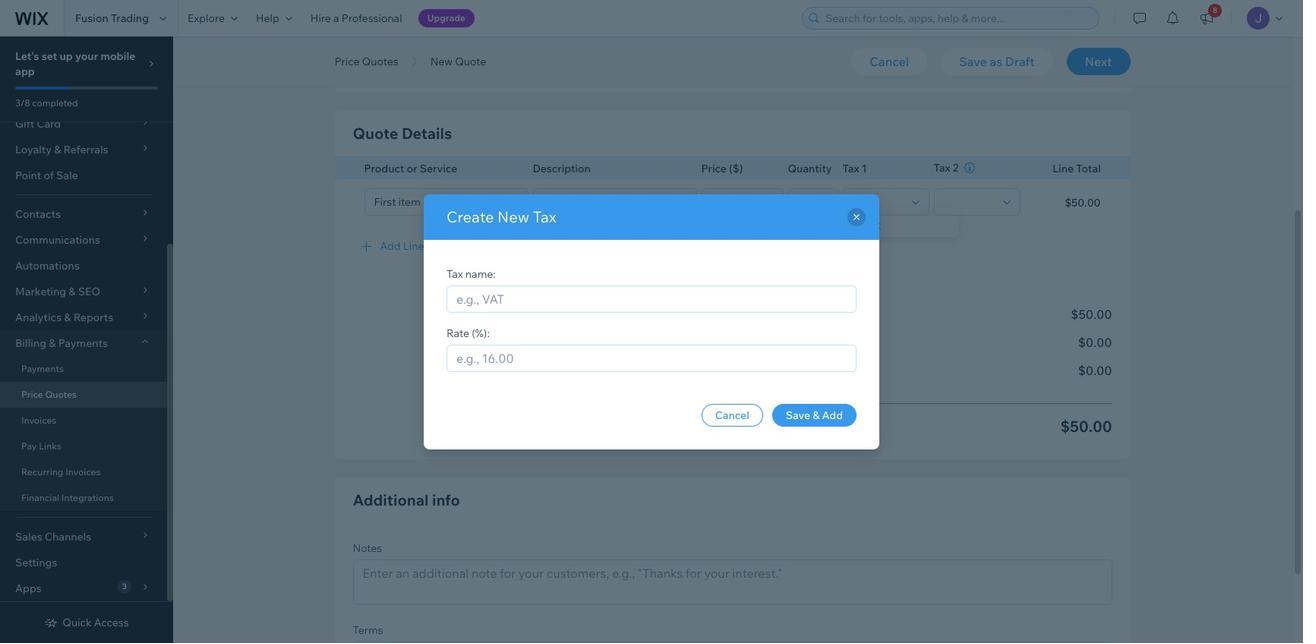 Task type: locate. For each thing, give the bounding box(es) containing it.
recurring invoices link
[[0, 460, 167, 486]]

2 vertical spatial add
[[823, 408, 843, 422]]

save for save as draft
[[960, 54, 988, 69]]

add tax button
[[813, 215, 881, 234]]

save as draft
[[960, 54, 1035, 69]]

tax
[[934, 161, 951, 175], [843, 162, 860, 176], [533, 207, 557, 226], [863, 217, 881, 232], [447, 267, 463, 281]]

invoices
[[21, 415, 57, 426], [65, 467, 101, 478]]

0 horizontal spatial price quotes
[[21, 389, 77, 400]]

2 $0.00 from the top
[[1079, 363, 1113, 378]]

& inside the billing & payments popup button
[[49, 337, 56, 350]]

0 horizontal spatial price
[[21, 389, 43, 400]]

add down 'tax 1'
[[836, 217, 860, 232]]

professional
[[342, 11, 402, 25]]

&
[[49, 337, 56, 350], [813, 408, 820, 422]]

price left ($)
[[702, 162, 727, 176]]

1 horizontal spatial total
[[1077, 162, 1101, 176]]

2
[[953, 161, 959, 175]]

0 vertical spatial cancel button
[[852, 48, 928, 75]]

1 horizontal spatial line
[[1053, 162, 1075, 176]]

app
[[15, 65, 35, 78]]

let's set up your mobile app
[[15, 49, 136, 78]]

& inside save & add button
[[813, 408, 820, 422]]

1 vertical spatial total
[[742, 417, 778, 436]]

payment terms
[[548, 29, 624, 43]]

Search for tools, apps, help & more... field
[[821, 8, 1095, 29]]

1 vertical spatial cancel
[[716, 408, 750, 422]]

1 horizontal spatial price
[[335, 55, 360, 68]]

1 horizontal spatial price quotes
[[335, 55, 399, 68]]

Enter item here field
[[370, 189, 506, 215]]

automations link
[[0, 253, 167, 279]]

total price:
[[742, 417, 822, 436]]

0 vertical spatial cancel
[[870, 54, 910, 69]]

payments link
[[0, 356, 167, 382]]

1
[[862, 162, 868, 176]]

Expiry Date field
[[377, 48, 524, 74]]

total
[[1077, 162, 1101, 176], [742, 417, 778, 436]]

1 vertical spatial quotes
[[45, 389, 77, 400]]

$50.00 for subtotal
[[1072, 307, 1113, 322]]

1 horizontal spatial cancel button
[[852, 48, 928, 75]]

cancel for save & add
[[716, 408, 750, 422]]

0 horizontal spatial cancel
[[716, 408, 750, 422]]

price down billing
[[21, 389, 43, 400]]

0 horizontal spatial cancel button
[[702, 404, 764, 427]]

Notes text field
[[354, 560, 1112, 604]]

details
[[402, 124, 452, 143]]

0 horizontal spatial save
[[786, 408, 811, 422]]

0 vertical spatial line
[[1053, 162, 1075, 176]]

save & add button
[[773, 404, 857, 427]]

1 vertical spatial line
[[403, 239, 424, 253]]

trading
[[111, 11, 149, 25]]

add right price:
[[823, 408, 843, 422]]

price for the price quotes link
[[21, 389, 43, 400]]

0 vertical spatial payments
[[58, 337, 108, 350]]

1 vertical spatial add
[[380, 239, 401, 253]]

invoices up pay links
[[21, 415, 57, 426]]

& for save
[[813, 408, 820, 422]]

1 vertical spatial save
[[786, 408, 811, 422]]

0 vertical spatial invoices
[[21, 415, 57, 426]]

price inside sidebar element
[[21, 389, 43, 400]]

1 vertical spatial $50.00
[[1072, 307, 1113, 322]]

1 vertical spatial terms
[[353, 623, 383, 637]]

point
[[15, 169, 41, 182]]

2 horizontal spatial price
[[702, 162, 727, 176]]

add inside add tax button
[[836, 217, 860, 232]]

tax for tax 1
[[843, 162, 860, 176]]

0 vertical spatial quotes
[[362, 55, 399, 68]]

sale
[[56, 169, 78, 182]]

0 horizontal spatial invoices
[[21, 415, 57, 426]]

add
[[836, 217, 860, 232], [380, 239, 401, 253], [823, 408, 843, 422]]

price quotes
[[335, 55, 399, 68], [21, 389, 77, 400]]

1 vertical spatial price quotes
[[21, 389, 77, 400]]

save
[[960, 54, 988, 69], [786, 408, 811, 422]]

None text field
[[707, 189, 779, 215], [794, 189, 833, 215], [707, 189, 779, 215], [794, 189, 833, 215]]

line inside button
[[403, 239, 424, 253]]

price quotes for price quotes button
[[335, 55, 399, 68]]

0 vertical spatial price quotes
[[335, 55, 399, 68]]

0 horizontal spatial total
[[742, 417, 778, 436]]

0 vertical spatial &
[[49, 337, 56, 350]]

cancel
[[870, 54, 910, 69], [716, 408, 750, 422]]

Tax name: field
[[452, 286, 852, 312]]

tax down 1
[[863, 217, 881, 232]]

1 horizontal spatial &
[[813, 408, 820, 422]]

add line item button
[[335, 228, 1131, 264]]

tax 1
[[843, 162, 868, 176]]

tax name:
[[447, 267, 496, 281]]

cancel button
[[852, 48, 928, 75], [702, 404, 764, 427]]

settings link
[[0, 550, 167, 576]]

1 vertical spatial cancel button
[[702, 404, 764, 427]]

price quotes down expiry
[[335, 55, 399, 68]]

billing & payments
[[15, 337, 108, 350]]

$50.00
[[1065, 196, 1101, 209], [1072, 307, 1113, 322], [1061, 417, 1113, 436]]

payments up payments link
[[58, 337, 108, 350]]

price inside price quotes button
[[335, 55, 360, 68]]

add for add tax
[[836, 217, 860, 232]]

None field
[[848, 189, 908, 215], [940, 189, 999, 215], [848, 189, 908, 215], [940, 189, 999, 215]]

new
[[498, 207, 530, 226]]

3/8
[[15, 97, 30, 109]]

1 vertical spatial $0.00
[[1079, 363, 1113, 378]]

mobile
[[101, 49, 136, 63]]

hire
[[311, 11, 331, 25]]

price for price quotes button
[[335, 55, 360, 68]]

automations
[[15, 259, 80, 273]]

2 vertical spatial price
[[21, 389, 43, 400]]

1 horizontal spatial cancel
[[870, 54, 910, 69]]

1 vertical spatial payments
[[21, 363, 64, 375]]

0 vertical spatial terms
[[594, 29, 624, 43]]

price
[[335, 55, 360, 68], [702, 162, 727, 176], [21, 389, 43, 400]]

0 vertical spatial total
[[1077, 162, 1101, 176]]

0 vertical spatial save
[[960, 54, 988, 69]]

0 horizontal spatial line
[[403, 239, 424, 253]]

0 vertical spatial $50.00
[[1065, 196, 1101, 209]]

0 vertical spatial price
[[335, 55, 360, 68]]

1 vertical spatial &
[[813, 408, 820, 422]]

hire a professional
[[311, 11, 402, 25]]

subtotal
[[742, 307, 791, 322]]

quotes inside button
[[362, 55, 399, 68]]

Enter a description field
[[538, 189, 692, 215]]

price quotes down payments link
[[21, 389, 77, 400]]

payments
[[58, 337, 108, 350], [21, 363, 64, 375]]

2 vertical spatial $50.00
[[1061, 417, 1113, 436]]

tax left 1
[[843, 162, 860, 176]]

up
[[60, 49, 73, 63]]

None number field
[[813, 330, 841, 356]]

quotes down expiry date
[[362, 55, 399, 68]]

Rate (%): number field
[[452, 345, 852, 371]]

add line item
[[380, 239, 450, 253]]

additional
[[353, 491, 429, 510]]

0 vertical spatial add
[[836, 217, 860, 232]]

price quotes for the price quotes link
[[21, 389, 77, 400]]

$0.00
[[1079, 335, 1113, 350], [1079, 363, 1113, 378]]

1 vertical spatial price
[[702, 162, 727, 176]]

add for add line item
[[380, 239, 401, 253]]

price quotes inside sidebar element
[[21, 389, 77, 400]]

8
[[1214, 5, 1218, 15]]

0 horizontal spatial terms
[[353, 623, 383, 637]]

quotes
[[362, 55, 399, 68], [45, 389, 77, 400]]

payments down billing
[[21, 363, 64, 375]]

save inside "save as draft" button
[[960, 54, 988, 69]]

$50.00 for total price:
[[1061, 417, 1113, 436]]

rate (%):
[[447, 326, 490, 340]]

quotes for the price quotes link
[[45, 389, 77, 400]]

price quotes inside button
[[335, 55, 399, 68]]

1 horizontal spatial quotes
[[362, 55, 399, 68]]

terms
[[594, 29, 624, 43], [353, 623, 383, 637]]

help button
[[247, 0, 302, 36]]

tax left 2
[[934, 161, 951, 175]]

recurring
[[21, 467, 63, 478]]

expiry date
[[353, 29, 410, 43]]

1 horizontal spatial save
[[960, 54, 988, 69]]

0 vertical spatial $0.00
[[1079, 335, 1113, 350]]

add inside save & add button
[[823, 408, 843, 422]]

add inside add line item button
[[380, 239, 401, 253]]

0 horizontal spatial quotes
[[45, 389, 77, 400]]

financial
[[21, 492, 59, 504]]

quotes inside sidebar element
[[45, 389, 77, 400]]

0 horizontal spatial &
[[49, 337, 56, 350]]

additional info
[[353, 491, 460, 510]]

save inside save & add button
[[786, 408, 811, 422]]

line
[[1053, 162, 1075, 176], [403, 239, 424, 253]]

tax left name: at the left top of the page
[[447, 267, 463, 281]]

add left item
[[380, 239, 401, 253]]

quotes down payments link
[[45, 389, 77, 400]]

invoices down pay links link
[[65, 467, 101, 478]]

cancel button for save & add
[[702, 404, 764, 427]]

price down expiry
[[335, 55, 360, 68]]

1 vertical spatial invoices
[[65, 467, 101, 478]]



Task type: describe. For each thing, give the bounding box(es) containing it.
1 $0.00 from the top
[[1079, 335, 1113, 350]]

name:
[[466, 267, 496, 281]]

explore
[[188, 11, 225, 25]]

pay
[[21, 441, 37, 452]]

1 horizontal spatial terms
[[594, 29, 624, 43]]

expiry
[[353, 29, 384, 43]]

line total
[[1053, 162, 1101, 176]]

quick
[[63, 616, 92, 630]]

upgrade button
[[418, 9, 475, 27]]

as
[[990, 54, 1003, 69]]

payments inside payments link
[[21, 363, 64, 375]]

taxes
[[742, 363, 774, 378]]

or
[[407, 162, 418, 176]]

3/8 completed
[[15, 97, 78, 109]]

quick access button
[[44, 616, 129, 630]]

next
[[1086, 54, 1113, 69]]

pay links
[[21, 441, 61, 452]]

quote details
[[353, 124, 452, 143]]

8 button
[[1191, 0, 1224, 36]]

payments inside the billing & payments popup button
[[58, 337, 108, 350]]

billing & payments button
[[0, 331, 167, 356]]

a
[[334, 11, 339, 25]]

your
[[75, 49, 98, 63]]

financial integrations link
[[0, 486, 167, 511]]

add tax
[[836, 217, 881, 232]]

save as draft button
[[941, 48, 1054, 75]]

links
[[39, 441, 61, 452]]

cancel for save as draft
[[870, 54, 910, 69]]

price quotes link
[[0, 382, 167, 408]]

sidebar element
[[0, 0, 173, 644]]

draft
[[1006, 54, 1035, 69]]

(%):
[[472, 326, 490, 340]]

product
[[364, 162, 405, 176]]

tax inside button
[[863, 217, 881, 232]]

save & add
[[786, 408, 843, 422]]

payment
[[548, 29, 591, 43]]

date
[[386, 29, 410, 43]]

tax right new
[[533, 207, 557, 226]]

fusion trading
[[75, 11, 149, 25]]

price:
[[781, 417, 822, 436]]

let's
[[15, 49, 39, 63]]

recurring invoices
[[21, 467, 101, 478]]

description
[[533, 162, 591, 176]]

rate
[[447, 326, 470, 340]]

1 horizontal spatial invoices
[[65, 467, 101, 478]]

create new tax
[[447, 207, 557, 226]]

fusion
[[75, 11, 109, 25]]

create
[[447, 207, 494, 226]]

tax 2
[[934, 161, 959, 175]]

tax for tax 2
[[934, 161, 951, 175]]

billing
[[15, 337, 46, 350]]

service
[[420, 162, 458, 176]]

hire a professional link
[[302, 0, 412, 36]]

notes
[[353, 541, 382, 555]]

of
[[44, 169, 54, 182]]

invoices link
[[0, 408, 167, 434]]

cancel button for save as draft
[[852, 48, 928, 75]]

%
[[803, 335, 813, 350]]

product or service
[[364, 162, 458, 176]]

financial integrations
[[21, 492, 114, 504]]

quote
[[353, 124, 398, 143]]

integrations
[[61, 492, 114, 504]]

price quotes button
[[327, 50, 406, 73]]

item
[[427, 239, 450, 253]]

completed
[[32, 97, 78, 109]]

pay links link
[[0, 434, 167, 460]]

settings
[[15, 556, 57, 570]]

point of sale link
[[0, 163, 167, 188]]

discount
[[742, 335, 793, 350]]

next button
[[1067, 48, 1131, 75]]

quotes for price quotes button
[[362, 55, 399, 68]]

quantity
[[788, 162, 833, 176]]

& for billing
[[49, 337, 56, 350]]

quick access
[[63, 616, 129, 630]]

tax for tax name:
[[447, 267, 463, 281]]

($)
[[730, 162, 744, 176]]

save for save & add
[[786, 408, 811, 422]]

upgrade
[[428, 12, 466, 24]]

help
[[256, 11, 280, 25]]



Task type: vqa. For each thing, say whether or not it's contained in the screenshot.
Explore
yes



